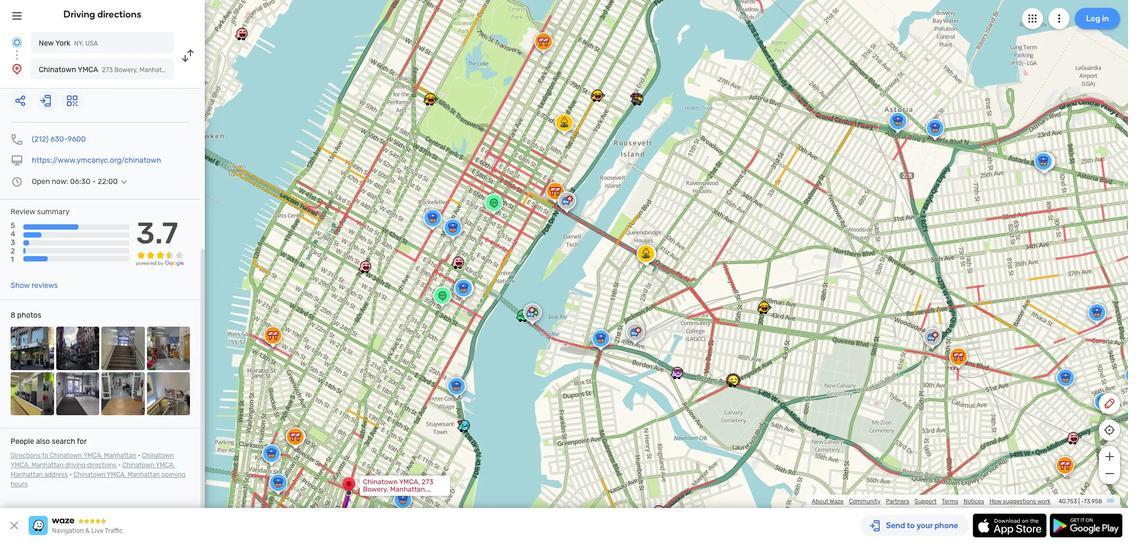 Task type: describe. For each thing, give the bounding box(es) containing it.
chinatown for chinatown ymca 273 bowery, manhattan, united states
[[39, 65, 76, 74]]

people also search for
[[11, 437, 87, 446]]

zoom out image
[[1103, 468, 1116, 480]]

image 7 of chinatown ymca, manhattan image
[[101, 372, 145, 416]]

chinatown for chinatown ymca, 273 bowery, manhattan, united states
[[363, 478, 398, 486]]

waze
[[830, 498, 844, 505]]

show
[[11, 281, 30, 290]]

&
[[85, 528, 90, 535]]

chinatown ymca, manhattan driving directions
[[11, 452, 174, 469]]

live
[[91, 528, 103, 535]]

traffic
[[105, 528, 123, 535]]

review summary
[[11, 208, 70, 217]]

address
[[44, 471, 68, 479]]

chinatown ymca 273 bowery, manhattan, united states
[[39, 65, 215, 74]]

(212) 630-9600
[[32, 135, 86, 144]]

community
[[849, 498, 881, 505]]

273 for ymca
[[102, 66, 113, 74]]

usa
[[85, 40, 98, 47]]

zoom in image
[[1103, 451, 1116, 463]]

chinatown ymca, manhattan opening hours link
[[11, 471, 185, 488]]

4
[[11, 230, 15, 239]]

ymca, for directions
[[11, 462, 30, 469]]

image 5 of chinatown ymca, manhattan image
[[11, 372, 54, 416]]

about waze link
[[812, 498, 844, 505]]

suggestions
[[1003, 498, 1036, 505]]

8 photos
[[11, 311, 41, 320]]

chevron down image
[[118, 178, 130, 186]]

manhattan for chinatown ymca, manhattan driving directions
[[31, 462, 64, 469]]

navigation
[[52, 528, 84, 535]]

3.7
[[136, 216, 178, 251]]

link image
[[1107, 497, 1115, 505]]

also
[[36, 437, 50, 446]]

22:00
[[98, 177, 118, 186]]

https://www.ymcanyc.org/chinatown
[[32, 156, 161, 165]]

0 vertical spatial directions
[[97, 8, 141, 20]]

chinatown for chinatown ymca, manhattan opening hours
[[73, 471, 105, 479]]

photos
[[17, 311, 41, 320]]

driving directions
[[63, 8, 141, 20]]

image 8 of chinatown ymca, manhattan image
[[147, 372, 190, 416]]

current location image
[[11, 36, 23, 49]]

states for ymca,
[[386, 493, 407, 501]]

computer image
[[11, 154, 23, 167]]

image 2 of chinatown ymca, manhattan image
[[56, 327, 99, 370]]

opening
[[161, 471, 185, 479]]

chinatown ymca, manhattan address link
[[11, 462, 175, 479]]

how suggestions work link
[[990, 498, 1051, 505]]

directions inside chinatown ymca, manhattan driving directions
[[87, 462, 117, 469]]

terms
[[942, 498, 959, 505]]

273 for ymca,
[[422, 478, 433, 486]]

navigation & live traffic
[[52, 528, 123, 535]]

manhattan up the chinatown ymca, manhattan address link
[[104, 452, 136, 460]]

summary
[[37, 208, 70, 217]]

directions to chinatown ymca, manhattan link
[[11, 452, 136, 460]]

work
[[1038, 498, 1051, 505]]

show reviews
[[11, 281, 58, 290]]

8
[[11, 311, 15, 320]]

clock image
[[11, 176, 23, 188]]

chinatown ymca, manhattan address
[[11, 462, 175, 479]]

manhattan, for ymca
[[140, 66, 173, 74]]

new york ny, usa
[[39, 39, 98, 48]]

for
[[77, 437, 87, 446]]

manhattan, for ymca,
[[390, 486, 427, 494]]

directions to chinatown ymca, manhattan
[[11, 452, 136, 460]]

directions
[[11, 452, 41, 460]]

support link
[[915, 498, 937, 505]]

united for ymca,
[[363, 493, 384, 501]]

chinatown for chinatown ymca, manhattan address
[[122, 462, 154, 469]]

5
[[11, 221, 15, 230]]

chinatown ymca, manhattan opening hours
[[11, 471, 185, 488]]

image 3 of chinatown ymca, manhattan image
[[101, 327, 145, 370]]



Task type: locate. For each thing, give the bounding box(es) containing it.
(212) 630-9600 link
[[32, 135, 86, 144]]

terms link
[[942, 498, 959, 505]]

273 inside chinatown ymca, 273 bowery, manhattan, united states
[[422, 478, 433, 486]]

0 horizontal spatial -
[[92, 177, 96, 186]]

states inside chinatown ymca, 273 bowery, manhattan, united states
[[386, 493, 407, 501]]

0 horizontal spatial bowery,
[[114, 66, 138, 74]]

manhattan down to
[[31, 462, 64, 469]]

chinatown inside chinatown ymca, manhattan address
[[122, 462, 154, 469]]

ymca, inside chinatown ymca, manhattan address
[[156, 462, 175, 469]]

ymca, for hours
[[107, 471, 126, 479]]

chinatown for chinatown ymca, manhattan driving directions
[[142, 452, 174, 460]]

bowery, inside chinatown ymca, 273 bowery, manhattan, united states
[[363, 486, 389, 494]]

driving
[[63, 8, 95, 20]]

community link
[[849, 498, 881, 505]]

chinatown inside chinatown ymca, manhattan driving directions
[[142, 452, 174, 460]]

0 horizontal spatial manhattan,
[[140, 66, 173, 74]]

(212)
[[32, 135, 49, 144]]

06:30
[[70, 177, 90, 186]]

ymca, inside chinatown ymca, manhattan driving directions
[[11, 462, 30, 469]]

0 vertical spatial 273
[[102, 66, 113, 74]]

1 vertical spatial bowery,
[[363, 486, 389, 494]]

1 vertical spatial manhattan,
[[390, 486, 427, 494]]

manhattan up "hours"
[[11, 471, 43, 479]]

manhattan for chinatown ymca, manhattan address
[[11, 471, 43, 479]]

0 vertical spatial -
[[92, 177, 96, 186]]

support
[[915, 498, 937, 505]]

manhattan left the "opening"
[[128, 471, 160, 479]]

0 horizontal spatial united
[[175, 66, 195, 74]]

0 vertical spatial united
[[175, 66, 195, 74]]

73.958
[[1084, 498, 1102, 505]]

states
[[196, 66, 215, 74], [386, 493, 407, 501]]

ymca,
[[83, 452, 103, 460], [11, 462, 30, 469], [156, 462, 175, 469], [107, 471, 126, 479], [399, 478, 420, 486]]

9600
[[68, 135, 86, 144]]

call image
[[11, 133, 23, 146]]

-
[[92, 177, 96, 186], [1081, 498, 1084, 505]]

notices
[[964, 498, 984, 505]]

united inside chinatown ymca, 273 bowery, manhattan, united states
[[363, 493, 384, 501]]

bowery, for ymca
[[114, 66, 138, 74]]

ymca, inside chinatown ymca, 273 bowery, manhattan, united states
[[399, 478, 420, 486]]

united
[[175, 66, 195, 74], [363, 493, 384, 501]]

40.753
[[1059, 498, 1077, 505]]

directions up chinatown ymca, manhattan opening hours link
[[87, 462, 117, 469]]

3
[[11, 238, 15, 247]]

manhattan
[[104, 452, 136, 460], [31, 462, 64, 469], [11, 471, 43, 479], [128, 471, 160, 479]]

1 horizontal spatial manhattan,
[[390, 486, 427, 494]]

united inside chinatown ymca 273 bowery, manhattan, united states
[[175, 66, 195, 74]]

manhattan inside chinatown ymca, manhattan opening hours
[[128, 471, 160, 479]]

new
[[39, 39, 54, 48]]

image 6 of chinatown ymca, manhattan image
[[56, 372, 99, 416]]

1 vertical spatial directions
[[87, 462, 117, 469]]

chinatown
[[39, 65, 76, 74], [50, 452, 82, 460], [142, 452, 174, 460], [122, 462, 154, 469], [73, 471, 105, 479], [363, 478, 398, 486]]

york
[[55, 39, 70, 48]]

ny,
[[74, 40, 84, 47]]

people
[[11, 437, 34, 446]]

chinatown ymca, manhattan driving directions link
[[11, 452, 174, 469]]

united for ymca
[[175, 66, 195, 74]]

bowery, for ymca,
[[363, 486, 389, 494]]

to
[[42, 452, 48, 460]]

directions right "driving"
[[97, 8, 141, 20]]

x image
[[8, 520, 21, 532]]

open now: 06:30 - 22:00 button
[[32, 177, 130, 186]]

about waze community partners support terms notices how suggestions work
[[812, 498, 1051, 505]]

0 vertical spatial manhattan,
[[140, 66, 173, 74]]

states inside chinatown ymca 273 bowery, manhattan, united states
[[196, 66, 215, 74]]

bowery, inside chinatown ymca 273 bowery, manhattan, united states
[[114, 66, 138, 74]]

bowery,
[[114, 66, 138, 74], [363, 486, 389, 494]]

1 vertical spatial 273
[[422, 478, 433, 486]]

manhattan,
[[140, 66, 173, 74], [390, 486, 427, 494]]

ymca
[[78, 65, 98, 74]]

open
[[32, 177, 50, 186]]

hours
[[11, 481, 28, 488]]

1 vertical spatial states
[[386, 493, 407, 501]]

2
[[11, 247, 15, 256]]

partners
[[886, 498, 909, 505]]

5 4 3 2 1
[[11, 221, 15, 265]]

location image
[[11, 63, 23, 75]]

273
[[102, 66, 113, 74], [422, 478, 433, 486]]

630-
[[50, 135, 68, 144]]

1 vertical spatial -
[[1081, 498, 1084, 505]]

- left 22:00
[[92, 177, 96, 186]]

chinatown inside chinatown ymca, 273 bowery, manhattan, united states
[[363, 478, 398, 486]]

image 4 of chinatown ymca, manhattan image
[[147, 327, 190, 370]]

0 vertical spatial states
[[196, 66, 215, 74]]

40.753 | -73.958
[[1059, 498, 1102, 505]]

chinatown ymca, 273 bowery, manhattan, united states
[[363, 478, 433, 501]]

0 horizontal spatial states
[[196, 66, 215, 74]]

0 horizontal spatial 273
[[102, 66, 113, 74]]

reviews
[[32, 281, 58, 290]]

1 horizontal spatial united
[[363, 493, 384, 501]]

1 vertical spatial united
[[363, 493, 384, 501]]

now:
[[52, 177, 68, 186]]

about
[[812, 498, 829, 505]]

- right '|'
[[1081, 498, 1084, 505]]

review
[[11, 208, 35, 217]]

partners link
[[886, 498, 909, 505]]

chinatown inside chinatown ymca, manhattan opening hours
[[73, 471, 105, 479]]

|
[[1079, 498, 1080, 505]]

273 inside chinatown ymca 273 bowery, manhattan, united states
[[102, 66, 113, 74]]

search
[[52, 437, 75, 446]]

https://www.ymcanyc.org/chinatown link
[[32, 156, 161, 165]]

1 horizontal spatial 273
[[422, 478, 433, 486]]

manhattan for chinatown ymca, manhattan opening hours
[[128, 471, 160, 479]]

driving
[[65, 462, 86, 469]]

manhattan inside chinatown ymca, manhattan address
[[11, 471, 43, 479]]

pencil image
[[1103, 398, 1116, 410]]

ymca, inside chinatown ymca, manhattan opening hours
[[107, 471, 126, 479]]

manhattan, inside chinatown ymca, 273 bowery, manhattan, united states
[[390, 486, 427, 494]]

ymca, for manhattan,
[[399, 478, 420, 486]]

open now: 06:30 - 22:00
[[32, 177, 118, 186]]

manhattan inside chinatown ymca, manhattan driving directions
[[31, 462, 64, 469]]

states for ymca
[[196, 66, 215, 74]]

notices link
[[964, 498, 984, 505]]

how
[[990, 498, 1002, 505]]

1
[[11, 256, 14, 265]]

1 horizontal spatial bowery,
[[363, 486, 389, 494]]

1 horizontal spatial -
[[1081, 498, 1084, 505]]

1 horizontal spatial states
[[386, 493, 407, 501]]

directions
[[97, 8, 141, 20], [87, 462, 117, 469]]

0 vertical spatial bowery,
[[114, 66, 138, 74]]

image 1 of chinatown ymca, manhattan image
[[11, 327, 54, 370]]

manhattan, inside chinatown ymca 273 bowery, manhattan, united states
[[140, 66, 173, 74]]



Task type: vqa. For each thing, say whether or not it's contained in the screenshot.
the 'Lynnwood, Lynnwood opening hours' link
no



